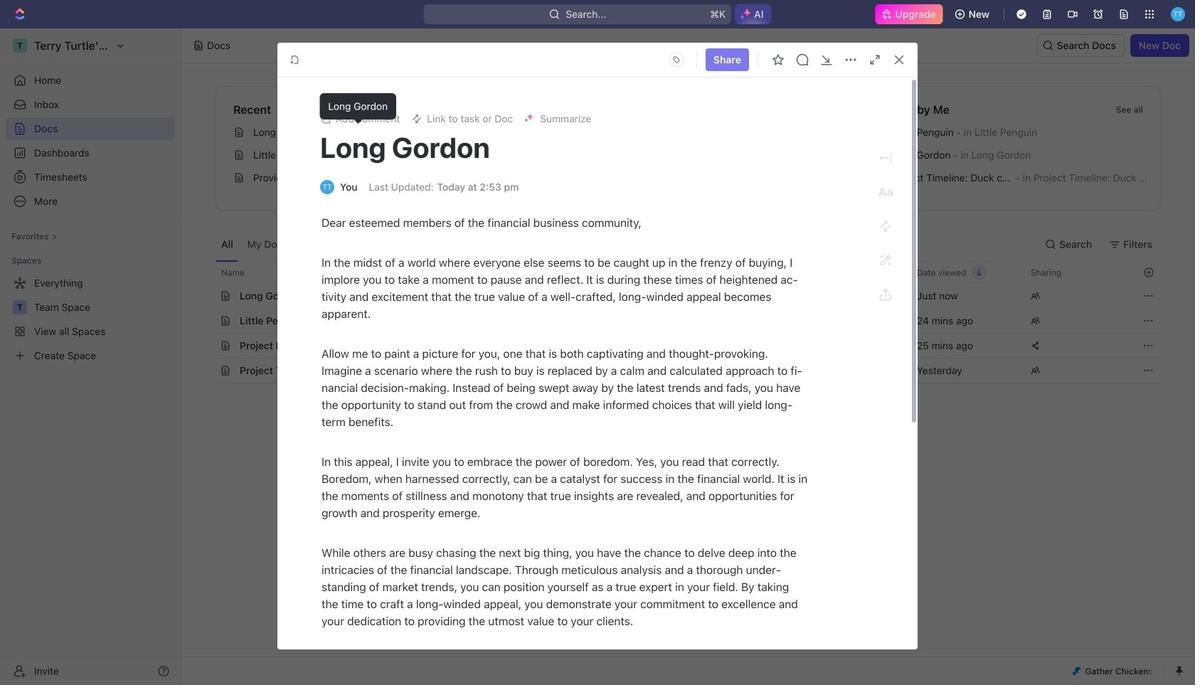 Task type: vqa. For each thing, say whether or not it's contained in the screenshot.
Dropdown menu image
yes



Task type: locate. For each thing, give the bounding box(es) containing it.
row
[[200, 261, 1161, 284], [200, 283, 1161, 309], [200, 308, 1161, 334], [200, 333, 1161, 359], [200, 358, 1161, 383]]

column header
[[200, 261, 216, 284]]

cell
[[200, 284, 216, 308], [795, 284, 908, 308], [200, 309, 216, 333], [200, 334, 216, 358], [200, 359, 216, 383], [795, 359, 908, 383]]

2 row from the top
[[200, 283, 1161, 309]]

tree
[[6, 272, 175, 367]]

drumstick bite image
[[1072, 667, 1081, 675]]

table
[[200, 261, 1161, 383]]

3 row from the top
[[200, 308, 1161, 334]]

cell for fourth row
[[200, 334, 216, 358]]

tab list
[[216, 228, 568, 261]]



Task type: describe. For each thing, give the bounding box(es) containing it.
sidebar navigation
[[0, 28, 181, 685]]

cell for second row from the top of the page
[[200, 284, 216, 308]]

4 row from the top
[[200, 333, 1161, 359]]

tree inside sidebar navigation
[[6, 272, 175, 367]]

cell for third row from the bottom
[[200, 309, 216, 333]]

5 row from the top
[[200, 358, 1161, 383]]

dropdown menu image
[[665, 48, 688, 71]]

cell for 5th row
[[200, 359, 216, 383]]

1 row from the top
[[200, 261, 1161, 284]]



